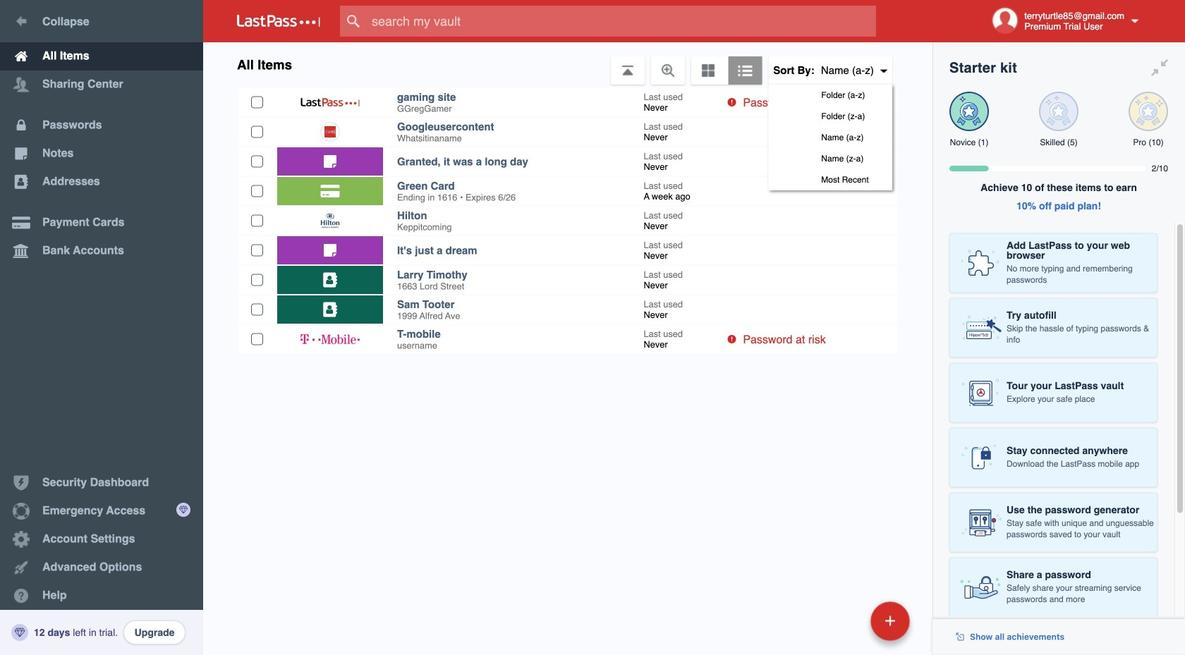 Task type: describe. For each thing, give the bounding box(es) containing it.
main navigation navigation
[[0, 0, 203, 656]]

Search search field
[[340, 6, 904, 37]]

new item element
[[774, 601, 915, 642]]



Task type: locate. For each thing, give the bounding box(es) containing it.
new item navigation
[[774, 598, 919, 656]]

vault options navigation
[[203, 42, 933, 191]]

lastpass image
[[237, 15, 320, 28]]

search my vault text field
[[340, 6, 904, 37]]



